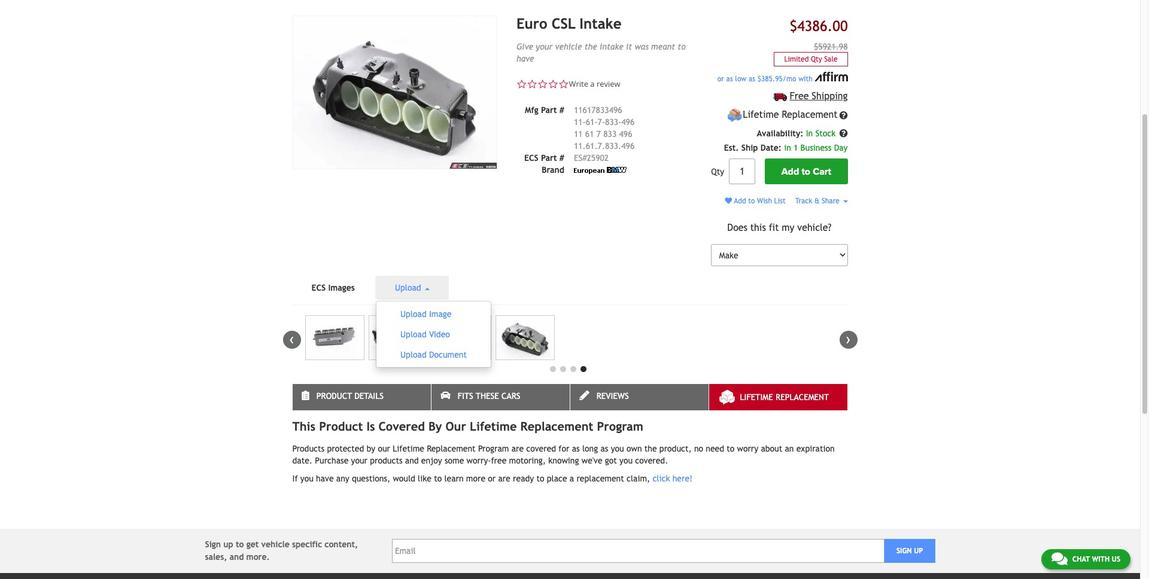 Task type: vqa. For each thing, say whether or not it's contained in the screenshot.
'Fuel' link
no



Task type: locate. For each thing, give the bounding box(es) containing it.
# up "brand"
[[560, 153, 565, 163]]

ecs left 'es# 25902 brand'
[[525, 153, 539, 163]]

0 horizontal spatial program
[[478, 445, 509, 454]]

product,
[[660, 445, 692, 454]]

0 vertical spatial vehicle
[[555, 42, 582, 52]]

business
[[801, 143, 832, 153]]

upload for upload
[[395, 283, 424, 293]]

by
[[367, 445, 376, 454]]

you up got
[[611, 445, 624, 454]]

0 horizontal spatial ecs
[[312, 283, 326, 293]]

0 vertical spatial part
[[541, 105, 557, 115]]

1 horizontal spatial add
[[782, 166, 800, 178]]

menu
[[376, 301, 492, 369]]

replacement up an
[[776, 393, 830, 403]]

0 horizontal spatial and
[[230, 553, 244, 563]]

lifetime replacement up availability: in stock
[[743, 109, 838, 121]]

knowing
[[549, 457, 579, 466]]

lifetime replacement link
[[709, 385, 848, 411]]

protected
[[327, 445, 364, 454]]

up inside sign up to get vehicle specific content, sales, and more.
[[224, 540, 233, 550]]

0 vertical spatial qty
[[811, 55, 823, 64]]

sign up to get vehicle specific content, sales, and more.
[[205, 540, 358, 563]]

0 horizontal spatial the
[[585, 42, 598, 52]]

empty star image up mfg part #
[[559, 79, 569, 90]]

1 horizontal spatial program
[[597, 420, 644, 434]]

ecs
[[525, 153, 539, 163], [312, 283, 326, 293]]

add down in
[[782, 166, 800, 178]]

0 vertical spatial ecs
[[525, 153, 539, 163]]

worry-
[[467, 457, 491, 466]]

a right place on the left bottom of the page
[[570, 475, 574, 484]]

to left get
[[236, 540, 244, 550]]

program up free
[[478, 445, 509, 454]]

have
[[517, 54, 534, 64], [316, 475, 334, 484]]

as right the "for"
[[572, 445, 580, 454]]

None text field
[[729, 159, 756, 185]]

1 horizontal spatial qty
[[811, 55, 823, 64]]

upload inside upload dropdown button
[[395, 283, 424, 293]]

and up would
[[405, 457, 419, 466]]

$5921.98
[[814, 42, 848, 52]]

1 vertical spatial question circle image
[[840, 130, 848, 138]]

does
[[728, 222, 748, 233]]

0 vertical spatial #
[[560, 105, 565, 115]]

in
[[806, 129, 813, 139]]

1 horizontal spatial with
[[1093, 556, 1110, 564]]

1 horizontal spatial a
[[591, 79, 595, 89]]

1 vertical spatial product
[[319, 420, 363, 434]]

0 vertical spatial a
[[591, 79, 595, 89]]

mfg part #
[[525, 105, 565, 115]]

a
[[591, 79, 595, 89], [570, 475, 574, 484]]

1 vertical spatial and
[[230, 553, 244, 563]]

1 vertical spatial your
[[351, 457, 368, 466]]

2 vertical spatial you
[[300, 475, 314, 484]]

0 vertical spatial with
[[799, 75, 813, 83]]

write a review link
[[569, 79, 621, 90]]

stock
[[816, 129, 836, 139]]

1 vertical spatial a
[[570, 475, 574, 484]]

upload image link
[[381, 307, 486, 322]]

upload document
[[401, 351, 467, 360]]

to right meant
[[678, 42, 686, 52]]

our
[[446, 420, 466, 434]]

question circle image down shipping
[[840, 111, 848, 120]]

1 horizontal spatial sign
[[897, 548, 912, 556]]

0 horizontal spatial your
[[351, 457, 368, 466]]

click
[[653, 475, 670, 484]]

or
[[718, 75, 725, 83], [488, 475, 496, 484]]

part inside 11617833496 11-61-7-833-496 11 61 7 833 496 11.61.7.833.496 ecs part #
[[541, 153, 557, 163]]

lifetime down covered
[[393, 445, 425, 454]]

2 empty star image from the left
[[538, 79, 548, 90]]

part up "brand"
[[541, 153, 557, 163]]

ecs images
[[312, 283, 355, 293]]

more.
[[246, 553, 270, 563]]

add inside button
[[782, 166, 800, 178]]

my
[[782, 222, 795, 233]]

with inside or as low as $/mo with 
			 - affirm financing (opens in modal) element
[[799, 75, 813, 83]]

about
[[761, 445, 783, 454]]

lifetime
[[743, 109, 779, 121], [740, 393, 774, 403], [470, 420, 517, 434], [393, 445, 425, 454]]

$
[[758, 75, 762, 83]]

ecs images link
[[293, 276, 374, 300]]

upload inside upload document link
[[401, 351, 427, 360]]

empty star image up mfg
[[517, 79, 527, 90]]

upload
[[395, 283, 424, 293], [401, 310, 427, 319], [401, 330, 427, 340], [401, 351, 427, 360]]

0 horizontal spatial qty
[[712, 167, 725, 177]]

2 empty star image from the left
[[548, 79, 559, 90]]

add right 'heart' icon
[[734, 197, 747, 206]]

0 vertical spatial add
[[782, 166, 800, 178]]

2 # from the top
[[560, 153, 565, 163]]

product up 'protected'
[[319, 420, 363, 434]]

1 horizontal spatial up
[[915, 548, 924, 556]]

for
[[559, 445, 570, 454]]

sign inside 'button'
[[897, 548, 912, 556]]

date.
[[293, 457, 313, 466]]

0 horizontal spatial add
[[734, 197, 747, 206]]

upload up the upload video
[[401, 310, 427, 319]]

was
[[635, 42, 649, 52]]

empty star image left 'write'
[[548, 79, 559, 90]]

place
[[547, 475, 567, 484]]

meant
[[652, 42, 676, 52]]

fits
[[458, 392, 474, 401]]

the up covered.
[[645, 445, 657, 454]]

as
[[727, 75, 733, 83], [749, 75, 756, 83], [572, 445, 580, 454], [601, 445, 609, 454]]

upload image
[[401, 310, 452, 319]]

are up motoring,
[[512, 445, 524, 454]]

video
[[429, 330, 450, 340]]

products
[[370, 457, 403, 466]]

0 horizontal spatial or
[[488, 475, 496, 484]]

1 horizontal spatial ecs
[[525, 153, 539, 163]]

heart image
[[725, 198, 733, 205]]

1 empty star image from the left
[[517, 79, 527, 90]]

euro
[[517, 15, 548, 32]]

2 part from the top
[[541, 153, 557, 163]]

with left us
[[1093, 556, 1110, 564]]

program up own
[[597, 420, 644, 434]]

1 vertical spatial with
[[1093, 556, 1110, 564]]

replacement inside products protected by our lifetime replacement program are covered for as long as you own the product, no need to worry about an expiration date. purchase your products and enjoy some worry-free motoring, knowing we've got you covered.
[[427, 445, 476, 454]]

specific
[[292, 540, 322, 550]]

0 horizontal spatial vehicle
[[261, 540, 290, 550]]

1 part from the top
[[541, 105, 557, 115]]

claim,
[[627, 475, 650, 484]]

vehicle down euro csl intake
[[555, 42, 582, 52]]

sign inside sign up to get vehicle specific content, sales, and more.
[[205, 540, 221, 550]]

if you have any questions, would like to learn more or are ready to place a replacement claim, click here!
[[293, 475, 693, 484]]

a right 'write'
[[591, 79, 595, 89]]

empty star image
[[517, 79, 527, 90], [538, 79, 548, 90]]

have left 'any'
[[316, 475, 334, 484]]

1 # from the top
[[560, 105, 565, 115]]

1 horizontal spatial vehicle
[[555, 42, 582, 52]]

es# 25902 brand
[[542, 153, 609, 175]]

the
[[585, 42, 598, 52], [645, 445, 657, 454]]

upload inside 'upload image' link
[[401, 310, 427, 319]]

# right mfg
[[560, 105, 565, 115]]

lifetime replacement
[[743, 109, 838, 121], [740, 393, 830, 403]]

vehicle up the more.
[[261, 540, 290, 550]]

upload down the upload video
[[401, 351, 427, 360]]

some
[[445, 457, 464, 466]]

#
[[560, 105, 565, 115], [560, 153, 565, 163]]

or left low
[[718, 75, 725, 83]]

replacement up some
[[427, 445, 476, 454]]

program inside products protected by our lifetime replacement program are covered for as long as you own the product, no need to worry about an expiration date. purchase your products and enjoy some worry-free motoring, knowing we've got you covered.
[[478, 445, 509, 454]]

question circle image
[[840, 111, 848, 120], [840, 130, 848, 138]]

$5921.98 limited qty sale
[[785, 42, 848, 64]]

upload inside upload video link
[[401, 330, 427, 340]]

lifetime down free shipping icon
[[743, 109, 779, 121]]

upload for upload video
[[401, 330, 427, 340]]

1 vertical spatial add
[[734, 197, 747, 206]]

0 horizontal spatial have
[[316, 475, 334, 484]]

product details link
[[293, 385, 431, 411]]

vehicle
[[555, 42, 582, 52], [261, 540, 290, 550]]

you down own
[[620, 457, 633, 466]]

to right like
[[434, 475, 442, 484]]

up inside the sign up 'button'
[[915, 548, 924, 556]]

upload for upload image
[[401, 310, 427, 319]]

0 vertical spatial the
[[585, 42, 598, 52]]

this product is lifetime replacement eligible image
[[727, 108, 742, 123]]

0 horizontal spatial are
[[499, 475, 511, 484]]

to inside button
[[802, 166, 811, 178]]

/mo
[[783, 75, 797, 83]]

1 horizontal spatial the
[[645, 445, 657, 454]]

to left wish
[[749, 197, 755, 206]]

up for sign up to get vehicle specific content, sales, and more.
[[224, 540, 233, 550]]

have down give
[[517, 54, 534, 64]]

the left intake on the right of the page
[[585, 42, 598, 52]]

496
[[622, 117, 635, 127]]

your down the by
[[351, 457, 368, 466]]

document
[[429, 351, 467, 360]]

11.61.7.833.496
[[574, 141, 635, 151]]

1 vertical spatial vehicle
[[261, 540, 290, 550]]

1 vertical spatial the
[[645, 445, 657, 454]]

0 horizontal spatial a
[[570, 475, 574, 484]]

lifetime replacement up an
[[740, 393, 830, 403]]

product left details
[[317, 392, 352, 401]]

have inside give your vehicle the intake it was meant to have
[[517, 54, 534, 64]]

1 vertical spatial part
[[541, 153, 557, 163]]

1 horizontal spatial have
[[517, 54, 534, 64]]

1 vertical spatial qty
[[712, 167, 725, 177]]

0 horizontal spatial empty star image
[[517, 79, 527, 90]]

you right if
[[300, 475, 314, 484]]

add for add to cart
[[782, 166, 800, 178]]

0 horizontal spatial sign
[[205, 540, 221, 550]]

qty down est.
[[712, 167, 725, 177]]

you
[[611, 445, 624, 454], [620, 457, 633, 466], [300, 475, 314, 484]]

as up got
[[601, 445, 609, 454]]

empty star image up mfg part #
[[538, 79, 548, 90]]

1 horizontal spatial empty star image
[[538, 79, 548, 90]]

1 horizontal spatial your
[[536, 42, 553, 52]]

or right more
[[488, 475, 496, 484]]

0 vertical spatial and
[[405, 457, 419, 466]]

ecs left the 'images'
[[312, 283, 326, 293]]

sale
[[825, 55, 838, 64]]

0 horizontal spatial up
[[224, 540, 233, 550]]

# inside 11617833496 11-61-7-833-496 11 61 7 833 496 11.61.7.833.496 ecs part #
[[560, 153, 565, 163]]

1 horizontal spatial or
[[718, 75, 725, 83]]

get
[[247, 540, 259, 550]]

and right sales,
[[230, 553, 244, 563]]

vehicle inside sign up to get vehicle specific content, sales, and more.
[[261, 540, 290, 550]]

empty star image up mfg
[[527, 79, 538, 90]]

empty star image
[[527, 79, 538, 90], [548, 79, 559, 90], [559, 79, 569, 90]]

0 vertical spatial question circle image
[[840, 111, 848, 120]]

0 vertical spatial are
[[512, 445, 524, 454]]

is
[[367, 420, 375, 434]]

chat with us link
[[1042, 550, 1131, 570]]

to right the need
[[727, 445, 735, 454]]

here!
[[673, 475, 693, 484]]

0 horizontal spatial with
[[799, 75, 813, 83]]

part right mfg
[[541, 105, 557, 115]]

1 horizontal spatial and
[[405, 457, 419, 466]]

sign up button
[[885, 540, 936, 564]]

up for sign up
[[915, 548, 924, 556]]

write
[[569, 79, 589, 89]]

0 vertical spatial have
[[517, 54, 534, 64]]

1 horizontal spatial are
[[512, 445, 524, 454]]

sign for sign up
[[897, 548, 912, 556]]

question circle image up the day
[[840, 130, 848, 138]]

upload down upload image
[[401, 330, 427, 340]]

us
[[1112, 556, 1121, 564]]

your inside products protected by our lifetime replacement program are covered for as long as you own the product, no need to worry about an expiration date. purchase your products and enjoy some worry-free motoring, knowing we've got you covered.
[[351, 457, 368, 466]]

1 question circle image from the top
[[840, 111, 848, 120]]

1 empty star image from the left
[[527, 79, 538, 90]]

vehicle?
[[798, 222, 832, 233]]

with right /mo
[[799, 75, 813, 83]]

menu containing upload image
[[376, 301, 492, 369]]

mfg
[[525, 105, 539, 115]]

qty left sale
[[811, 55, 823, 64]]

0 vertical spatial you
[[611, 445, 624, 454]]

limited
[[785, 55, 809, 64]]

cars
[[502, 392, 521, 401]]

es#25902 - 11617833496 - euro csl intake - give your vehicle the intake it was meant to have - genuine european bmw - bmw image
[[293, 16, 498, 170], [305, 316, 365, 361], [369, 316, 428, 361], [432, 316, 492, 361], [496, 316, 555, 361]]

to left cart
[[802, 166, 811, 178]]

your right give
[[536, 42, 553, 52]]

are down free
[[499, 475, 511, 484]]

1 vertical spatial #
[[560, 153, 565, 163]]

1 vertical spatial program
[[478, 445, 509, 454]]

upload up upload image
[[395, 283, 424, 293]]

0 vertical spatial your
[[536, 42, 553, 52]]

sign
[[205, 540, 221, 550], [897, 548, 912, 556]]

2 question circle image from the top
[[840, 130, 848, 138]]

0 vertical spatial or
[[718, 75, 725, 83]]



Task type: describe. For each thing, give the bounding box(es) containing it.
details
[[355, 392, 384, 401]]

or inside or as low as $/mo with 
			 - affirm financing (opens in modal) element
[[718, 75, 725, 83]]

1 vertical spatial ecs
[[312, 283, 326, 293]]

question circle image for in stock
[[840, 130, 848, 138]]

image
[[429, 310, 452, 319]]

upload document link
[[381, 348, 486, 363]]

free shipping image
[[774, 93, 788, 101]]

worry
[[737, 445, 759, 454]]

sign for sign up to get vehicle specific content, sales, and more.
[[205, 540, 221, 550]]

add to cart
[[782, 166, 832, 178]]

add for add to wish list
[[734, 197, 747, 206]]

day
[[835, 143, 848, 153]]

or as low as $/mo with 
			 - affirm financing (opens in modal) element
[[712, 72, 848, 85]]

lifetime up worry
[[740, 393, 774, 403]]

track & share
[[796, 197, 842, 206]]

as left the $
[[749, 75, 756, 83]]

7-
[[598, 117, 605, 127]]

availability: in stock
[[757, 129, 839, 139]]

question circle image for lifetime replacement
[[840, 111, 848, 120]]

own
[[627, 445, 642, 454]]

to left place on the left bottom of the page
[[537, 475, 545, 484]]

ship
[[742, 143, 758, 153]]

by
[[429, 420, 442, 434]]

track & share button
[[796, 197, 848, 206]]

long
[[583, 445, 598, 454]]

product details
[[317, 392, 384, 401]]

covered.
[[636, 457, 668, 466]]

est. ship date: in 1 business day
[[724, 143, 848, 153]]

review
[[597, 79, 621, 89]]

free
[[790, 90, 809, 102]]

products protected by our lifetime replacement program are covered for as long as you own the product, no need to worry about an expiration date. purchase your products and enjoy some worry-free motoring, knowing we've got you covered.
[[293, 445, 835, 466]]

the inside give your vehicle the intake it was meant to have
[[585, 42, 598, 52]]

and inside products protected by our lifetime replacement program are covered for as long as you own the product, no need to worry about an expiration date. purchase your products and enjoy some worry-free motoring, knowing we've got you covered.
[[405, 457, 419, 466]]

1 vertical spatial have
[[316, 475, 334, 484]]

1 vertical spatial you
[[620, 457, 633, 466]]

to inside sign up to get vehicle specific content, sales, and more.
[[236, 540, 244, 550]]

833-
[[605, 117, 622, 127]]

content,
[[325, 540, 358, 550]]

est.
[[724, 143, 739, 153]]

upload video
[[401, 330, 450, 340]]

genuine european bmw image
[[574, 167, 627, 174]]

intake
[[600, 42, 624, 52]]

chat with us
[[1073, 556, 1121, 564]]

11 61 7 833 496
[[574, 129, 633, 139]]

add to cart button
[[765, 159, 848, 185]]

11617833496 11-61-7-833-496 11 61 7 833 496 11.61.7.833.496 ecs part #
[[525, 105, 635, 163]]

1 vertical spatial or
[[488, 475, 496, 484]]

date:
[[761, 143, 782, 153]]

does this fit my vehicle?
[[728, 222, 832, 233]]

expiration
[[797, 445, 835, 454]]

euro csl intake
[[517, 15, 622, 32]]

0 vertical spatial lifetime replacement
[[743, 109, 838, 121]]

availability:
[[757, 129, 804, 139]]

es#
[[574, 153, 587, 163]]

enjoy
[[421, 457, 442, 466]]

&
[[815, 197, 820, 206]]

are inside products protected by our lifetime replacement program are covered for as long as you own the product, no need to worry about an expiration date. purchase your products and enjoy some worry-free motoring, knowing we've got you covered.
[[512, 445, 524, 454]]

your inside give your vehicle the intake it was meant to have
[[536, 42, 553, 52]]

low
[[736, 75, 747, 83]]

upload for upload document
[[401, 351, 427, 360]]

write a review
[[569, 79, 621, 89]]

comments image
[[1052, 552, 1068, 567]]

no
[[695, 445, 704, 454]]

or as low as $ 385.95 /mo with
[[718, 75, 815, 83]]

lifetime inside products protected by our lifetime replacement program are covered for as long as you own the product, no need to worry about an expiration date. purchase your products and enjoy some worry-free motoring, knowing we've got you covered.
[[393, 445, 425, 454]]

questions,
[[352, 475, 391, 484]]

products
[[293, 445, 325, 454]]

give
[[517, 42, 534, 52]]

motoring,
[[509, 457, 546, 466]]

cart
[[813, 166, 832, 178]]

give your vehicle the intake it was meant to have
[[517, 42, 686, 64]]

qty inside $5921.98 limited qty sale
[[811, 55, 823, 64]]

these
[[476, 392, 499, 401]]

ecs inside 11617833496 11-61-7-833-496 11 61 7 833 496 11.61.7.833.496 ecs part #
[[525, 153, 539, 163]]

to inside give your vehicle the intake it was meant to have
[[678, 42, 686, 52]]

and inside sign up to get vehicle specific content, sales, and more.
[[230, 553, 244, 563]]

list
[[775, 197, 786, 206]]

would
[[393, 475, 416, 484]]

upload button
[[376, 276, 449, 300]]

free shipping
[[790, 90, 848, 102]]

wish
[[758, 197, 772, 206]]

add to wish list link
[[725, 197, 786, 206]]

covered
[[527, 445, 556, 454]]

share
[[822, 197, 840, 206]]

replacement up in
[[782, 109, 838, 121]]

lifetime down the fits these cars link
[[470, 420, 517, 434]]

to inside products protected by our lifetime replacement program are covered for as long as you own the product, no need to worry about an expiration date. purchase your products and enjoy some worry-free motoring, knowing we've got you covered.
[[727, 445, 735, 454]]

need
[[706, 445, 725, 454]]

1 vertical spatial are
[[499, 475, 511, 484]]

0 vertical spatial product
[[317, 392, 352, 401]]

11-
[[574, 117, 586, 127]]

our
[[378, 445, 390, 454]]

with inside chat with us 'link'
[[1093, 556, 1110, 564]]

upload video link
[[381, 327, 486, 343]]

intake
[[580, 15, 622, 32]]

replacement up the "for"
[[521, 420, 594, 434]]

as left low
[[727, 75, 733, 83]]

25902
[[587, 153, 609, 163]]

1 vertical spatial lifetime replacement
[[740, 393, 830, 403]]

ready
[[513, 475, 534, 484]]

fits these cars
[[458, 392, 521, 401]]

Email email field
[[392, 540, 885, 564]]

if
[[293, 475, 298, 484]]

4386.00
[[798, 17, 848, 34]]

brand
[[542, 165, 565, 175]]

3 empty star image from the left
[[559, 79, 569, 90]]

replacement inside the lifetime replacement link
[[776, 393, 830, 403]]

0 vertical spatial program
[[597, 420, 644, 434]]

the inside products protected by our lifetime replacement program are covered for as long as you own the product, no need to worry about an expiration date. purchase your products and enjoy some worry-free motoring, knowing we've got you covered.
[[645, 445, 657, 454]]

images
[[328, 283, 355, 293]]

reviews
[[597, 392, 629, 401]]

vehicle inside give your vehicle the intake it was meant to have
[[555, 42, 582, 52]]

track
[[796, 197, 813, 206]]

covered
[[379, 420, 425, 434]]

click here! link
[[653, 475, 693, 484]]



